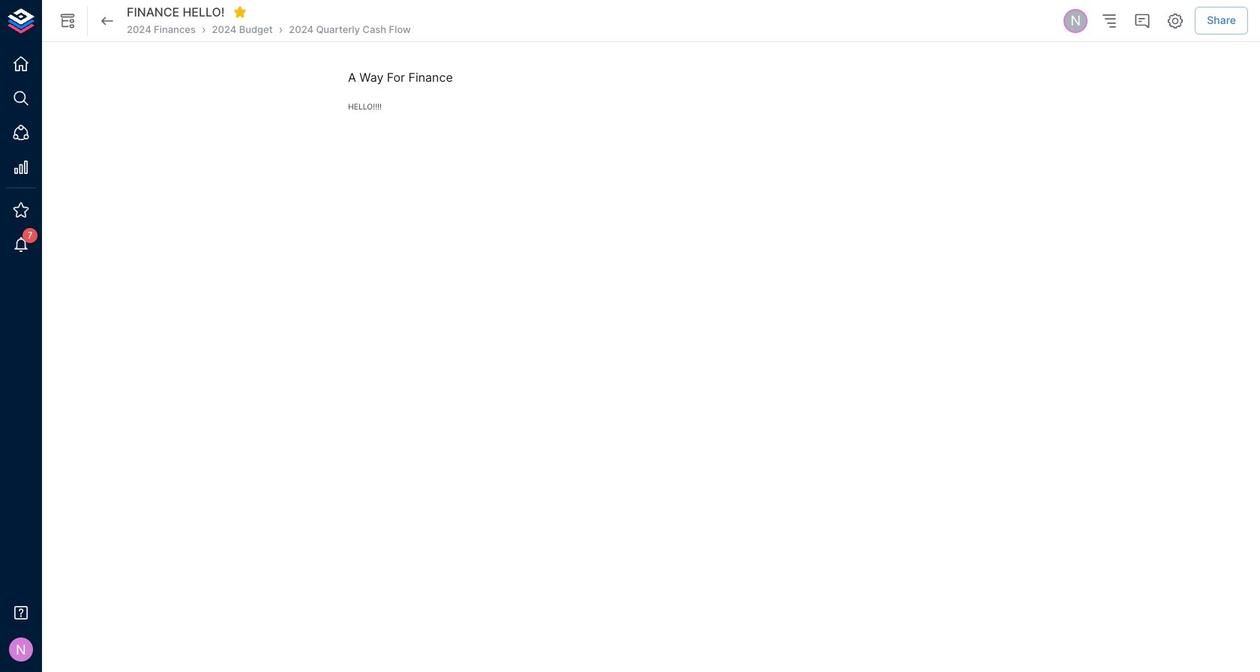 Task type: vqa. For each thing, say whether or not it's contained in the screenshot.
rightmost to
no



Task type: locate. For each thing, give the bounding box(es) containing it.
settings image
[[1167, 12, 1185, 30]]

table of contents image
[[1101, 12, 1119, 30]]

comments image
[[1134, 12, 1152, 30]]



Task type: describe. For each thing, give the bounding box(es) containing it.
show wiki image
[[59, 12, 77, 30]]

go back image
[[98, 12, 116, 30]]

remove favorite image
[[233, 5, 247, 19]]



